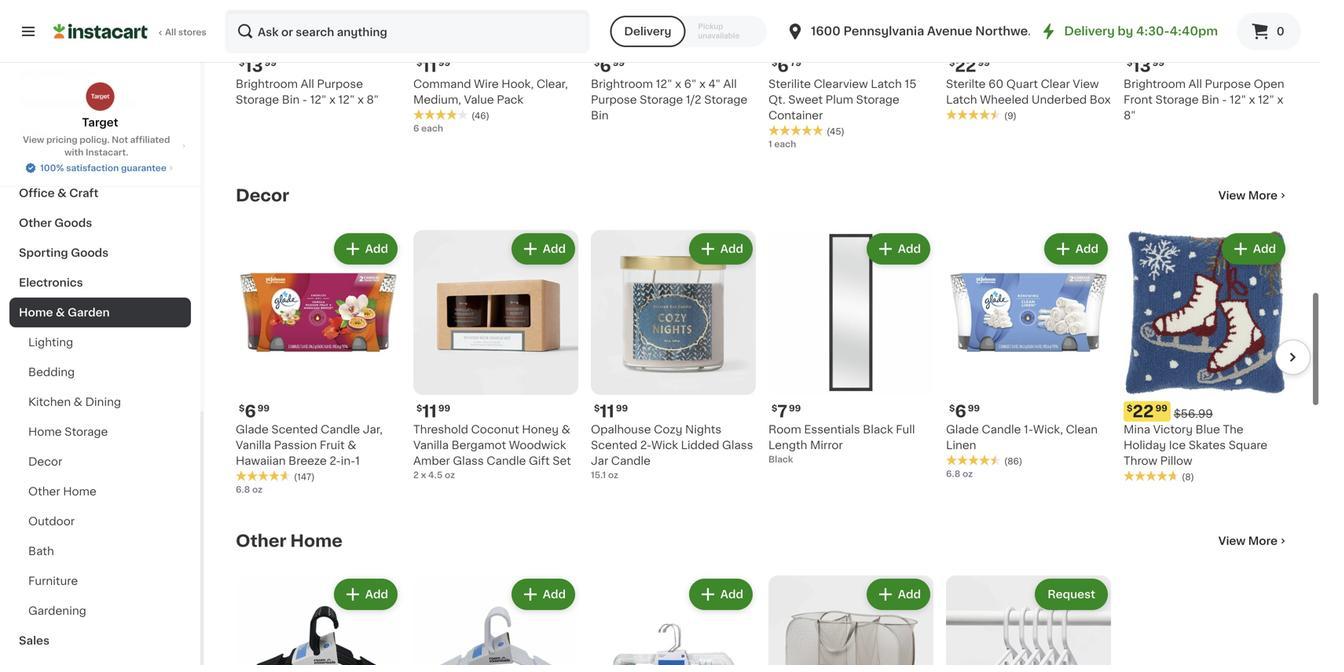 Task type: vqa. For each thing, say whether or not it's contained in the screenshot.
Full
yes



Task type: locate. For each thing, give the bounding box(es) containing it.
1 view more link from the top
[[1219, 188, 1289, 204]]

blue
[[1196, 424, 1220, 435]]

& for office
[[57, 188, 67, 199]]

$ for brightroom 12" x 6" x 4" all purpose storage 1/2 storage bin
[[594, 59, 600, 67]]

99 for sterilte 60 quart clear view latch wheeled underbed box
[[978, 59, 990, 67]]

$ for room essentials black full length mirror
[[772, 404, 778, 413]]

throw
[[1124, 456, 1158, 467]]

candle down bergamot
[[487, 456, 526, 467]]

6.8
[[946, 470, 961, 479], [236, 486, 250, 494]]

1 horizontal spatial glade
[[946, 424, 979, 435]]

0 vertical spatial more
[[1249, 190, 1278, 201]]

6.8 oz down linen at the bottom
[[946, 470, 973, 479]]

0 vertical spatial view more
[[1219, 190, 1278, 201]]

6 left 79
[[778, 58, 789, 74]]

8" down front
[[1124, 110, 1136, 121]]

0 horizontal spatial 2-
[[330, 456, 341, 467]]

$56.99
[[1174, 409, 1213, 420]]

99 up linen at the bottom
[[968, 404, 980, 413]]

delivery up brightroom 12" x 6" x 4" all purpose storage 1/2 storage bin at the top of the page
[[624, 26, 672, 37]]

request button
[[1037, 581, 1107, 609]]

0 horizontal spatial bin
[[282, 94, 300, 105]]

brightroom
[[236, 79, 298, 90], [591, 79, 653, 90], [1124, 79, 1186, 90]]

0 vertical spatial 6.8 oz
[[946, 470, 973, 479]]

22 up mina
[[1133, 404, 1154, 420]]

gift down woodwick
[[529, 456, 550, 467]]

1 horizontal spatial gift
[[529, 456, 550, 467]]

$ 6 99 up linen at the bottom
[[949, 404, 980, 420]]

wick,
[[1034, 424, 1063, 435]]

22 up sterilte on the top right
[[955, 58, 977, 74]]

delivery left by
[[1065, 26, 1115, 37]]

brightroom inside brightroom all purpose open front storage bin - 12" x 12" x 8"
[[1124, 79, 1186, 90]]

0 vertical spatial decor link
[[236, 186, 289, 205]]

0 horizontal spatial gift
[[64, 98, 86, 109]]

1 vertical spatial more
[[1249, 536, 1278, 547]]

1 vertical spatial 22
[[1133, 404, 1154, 420]]

delivery inside delivery button
[[624, 26, 672, 37]]

1 horizontal spatial 13
[[1133, 58, 1151, 74]]

0 vertical spatial latch
[[871, 79, 902, 90]]

glass inside opalhouse cozy nights scented 2-wick lidded glass jar candle 15.1 oz
[[722, 440, 753, 451]]

1 vertical spatial each
[[774, 140, 796, 149]]

6.8 oz down 'hawaiian'
[[236, 486, 263, 494]]

furniture link
[[9, 567, 191, 597]]

13 for brightroom all purpose storage bin - 12" x 12" x 8"
[[245, 58, 263, 74]]

12"
[[656, 79, 672, 90], [310, 94, 327, 105], [338, 94, 355, 105], [1230, 94, 1246, 105], [1258, 94, 1275, 105]]

0 horizontal spatial $ 6 99
[[239, 404, 270, 420]]

vanilla
[[236, 440, 271, 451], [413, 440, 449, 451]]

1 vanilla from the left
[[236, 440, 271, 451]]

honey
[[522, 424, 559, 435]]

$ for sterilte 60 quart clear view latch wheeled underbed box
[[949, 59, 955, 67]]

1 vertical spatial scented
[[591, 440, 638, 451]]

(86)
[[1004, 457, 1023, 466]]

1 vertical spatial decor link
[[9, 447, 191, 477]]

8" inside brightroom all purpose open front storage bin - 12" x 12" x 8"
[[1124, 110, 1136, 121]]

1 horizontal spatial purpose
[[591, 94, 637, 105]]

glade up linen at the bottom
[[946, 424, 979, 435]]

other home link up "outdoor"
[[9, 477, 191, 507]]

99 for glade candle 1-wick, clean linen
[[968, 404, 980, 413]]

home down "(147)"
[[290, 533, 343, 550]]

1/2
[[686, 94, 702, 105]]

glade inside the glade candle 1-wick, clean linen
[[946, 424, 979, 435]]

0 vertical spatial each
[[421, 124, 443, 133]]

glade
[[236, 424, 269, 435], [946, 424, 979, 435]]

100%
[[40, 164, 64, 173]]

$ 22 99
[[949, 58, 990, 74], [1127, 404, 1168, 420]]

1 horizontal spatial other home link
[[236, 532, 343, 551]]

99 for brightroom 12" x 6" x 4" all purpose storage 1/2 storage bin
[[613, 59, 625, 67]]

0 horizontal spatial $ 13 99
[[239, 58, 277, 74]]

0 vertical spatial 2-
[[640, 440, 652, 451]]

0 horizontal spatial vanilla
[[236, 440, 271, 451]]

11 up opalhouse
[[600, 404, 615, 420]]

pets link
[[9, 149, 191, 178]]

all inside all stores link
[[165, 28, 176, 37]]

target logo image
[[85, 82, 115, 112]]

target link
[[82, 82, 118, 130]]

vanilla inside glade scented candle jar, vanilla passion fruit & hawaiian breeze 2-in-1
[[236, 440, 271, 451]]

1 vertical spatial 6.8
[[236, 486, 250, 494]]

1
[[769, 140, 772, 149], [355, 456, 360, 467]]

6
[[600, 58, 611, 74], [778, 58, 789, 74], [413, 124, 419, 133], [245, 404, 256, 420], [955, 404, 967, 420]]

scented inside glade scented candle jar, vanilla passion fruit & hawaiian breeze 2-in-1
[[271, 424, 318, 435]]

electronics
[[19, 277, 83, 288]]

2 - from the left
[[1222, 94, 1227, 105]]

99 for glade scented candle jar, vanilla passion fruit & hawaiian breeze 2-in-1
[[258, 404, 270, 413]]

latch down sterilte on the top right
[[946, 94, 977, 105]]

15
[[905, 79, 917, 90]]

brightroom inside brightroom 12" x 6" x 4" all purpose storage 1/2 storage bin
[[591, 79, 653, 90]]

0 horizontal spatial delivery
[[624, 26, 672, 37]]

oz right 15.1
[[608, 471, 619, 480]]

view pricing policy. not affiliated with instacart.
[[23, 136, 170, 157]]

0 horizontal spatial other home
[[28, 487, 97, 498]]

gift down care
[[64, 98, 86, 109]]

0 horizontal spatial 8"
[[367, 94, 379, 105]]

1 horizontal spatial 22
[[1133, 404, 1154, 420]]

1 horizontal spatial glass
[[722, 440, 753, 451]]

2 horizontal spatial bin
[[1202, 94, 1220, 105]]

6 for &
[[245, 404, 256, 420]]

1 vertical spatial 2-
[[330, 456, 341, 467]]

scented up passion
[[271, 424, 318, 435]]

candle up fruit
[[321, 424, 360, 435]]

2- down fruit
[[330, 456, 341, 467]]

glass down bergamot
[[453, 456, 484, 467]]

2 glade from the left
[[946, 424, 979, 435]]

0 horizontal spatial 22
[[955, 58, 977, 74]]

baby
[[19, 128, 48, 139]]

goods up sporting goods
[[54, 218, 92, 229]]

1 each
[[769, 140, 796, 149]]

other
[[19, 218, 52, 229], [28, 487, 60, 498], [236, 533, 287, 550]]

item carousel region containing 6
[[214, 224, 1311, 507]]

0 horizontal spatial scented
[[271, 424, 318, 435]]

& inside "link"
[[74, 397, 82, 408]]

1 horizontal spatial -
[[1222, 94, 1227, 105]]

13
[[245, 58, 263, 74], [1133, 58, 1151, 74]]

0 vertical spatial scented
[[271, 424, 318, 435]]

outdoor link
[[9, 507, 191, 537]]

$ 6 99 for glade candle 1-wick, clean linen
[[949, 404, 980, 420]]

oz down 'hawaiian'
[[252, 486, 263, 494]]

product group
[[236, 230, 401, 496], [413, 230, 578, 482], [591, 230, 756, 482], [769, 230, 934, 466], [946, 230, 1111, 481], [1124, 230, 1289, 484], [236, 576, 401, 666], [413, 576, 578, 666], [591, 576, 756, 666], [769, 576, 934, 666], [946, 576, 1111, 666]]

99 up 60
[[978, 59, 990, 67]]

1 horizontal spatial delivery
[[1065, 26, 1115, 37]]

0 horizontal spatial glade
[[236, 424, 269, 435]]

storage inside sterilite clearview latch 15 qt. sweet plum storage container
[[856, 94, 900, 105]]

3 brightroom from the left
[[1124, 79, 1186, 90]]

60
[[989, 79, 1004, 90]]

vanilla up 'hawaiian'
[[236, 440, 271, 451]]

2 13 from the left
[[1133, 58, 1151, 74]]

6 down medium,
[[413, 124, 419, 133]]

1 vertical spatial gift
[[529, 456, 550, 467]]

& inside threshold coconut honey & vanilla bergamot woodwick amber glass candle gift set 2 x 4.5 oz
[[562, 424, 571, 435]]

22 inside the product group
[[1133, 404, 1154, 420]]

all inside brightroom all purpose open front storage bin - 12" x 12" x 8"
[[1189, 79, 1202, 90]]

view more for other home
[[1219, 536, 1278, 547]]

delivery by 4:30-4:40pm link
[[1039, 22, 1218, 41]]

1 more from the top
[[1249, 190, 1278, 201]]

1 vertical spatial decor
[[28, 457, 62, 468]]

lighting link
[[9, 328, 191, 358]]

1 horizontal spatial scented
[[591, 440, 638, 451]]

each down medium,
[[421, 124, 443, 133]]

99 up 'hawaiian'
[[258, 404, 270, 413]]

1 13 from the left
[[245, 58, 263, 74]]

more for other home
[[1249, 536, 1278, 547]]

0 vertical spatial other
[[19, 218, 52, 229]]

view for the right other home link
[[1219, 536, 1246, 547]]

11
[[422, 58, 437, 74], [422, 404, 437, 420], [600, 404, 615, 420]]

wire
[[474, 79, 499, 90]]

99 right 7
[[789, 404, 801, 413]]

0
[[1277, 26, 1285, 37]]

2-
[[640, 440, 652, 451], [330, 456, 341, 467]]

& for party
[[52, 98, 61, 109]]

$ 13 99
[[239, 58, 277, 74], [1127, 58, 1165, 74]]

0 horizontal spatial 6.8 oz
[[236, 486, 263, 494]]

1 vertical spatial other home link
[[236, 532, 343, 551]]

request
[[1048, 589, 1096, 600]]

1 view more from the top
[[1219, 190, 1278, 201]]

0 vertical spatial goods
[[54, 218, 92, 229]]

1 horizontal spatial 2-
[[640, 440, 652, 451]]

black down length
[[769, 455, 793, 464]]

$ inside "$ 6 79"
[[772, 59, 778, 67]]

1 horizontal spatial vanilla
[[413, 440, 449, 451]]

latch left 15
[[871, 79, 902, 90]]

1 horizontal spatial each
[[774, 140, 796, 149]]

6 up 'hawaiian'
[[245, 404, 256, 420]]

1 horizontal spatial $ 22 99
[[1127, 404, 1168, 420]]

purpose inside brightroom all purpose storage bin - 12" x 12" x 8"
[[317, 79, 363, 90]]

home up lighting at bottom left
[[19, 307, 53, 318]]

11 up threshold
[[422, 404, 437, 420]]

1 vertical spatial latch
[[946, 94, 977, 105]]

bergamot
[[452, 440, 506, 451]]

opalhouse cozy nights scented 2-wick lidded glass jar candle 15.1 oz
[[591, 424, 753, 480]]

scented
[[271, 424, 318, 435], [591, 440, 638, 451]]

99 inside $ 7 99
[[789, 404, 801, 413]]

other home link down "(147)"
[[236, 532, 343, 551]]

cozy
[[654, 424, 683, 435]]

2 horizontal spatial purpose
[[1205, 79, 1251, 90]]

stores
[[178, 28, 206, 37]]

1 vertical spatial 1
[[355, 456, 360, 467]]

0 horizontal spatial -
[[302, 94, 307, 105]]

candle right jar
[[611, 456, 651, 467]]

& left dining on the bottom of the page
[[74, 397, 82, 408]]

0 vertical spatial 8"
[[367, 94, 379, 105]]

0 horizontal spatial brightroom
[[236, 79, 298, 90]]

affiliated
[[130, 136, 170, 144]]

2 horizontal spatial $ 6 99
[[949, 404, 980, 420]]

1 horizontal spatial 1
[[769, 140, 772, 149]]

1 - from the left
[[302, 94, 307, 105]]

2 vertical spatial other
[[236, 533, 287, 550]]

& right honey
[[562, 424, 571, 435]]

goods for other goods
[[54, 218, 92, 229]]

6.8 for glade scented candle jar, vanilla passion fruit & hawaiian breeze 2-in-1
[[236, 486, 250, 494]]

- inside brightroom all purpose open front storage bin - 12" x 12" x 8"
[[1222, 94, 1227, 105]]

candle
[[321, 424, 360, 435], [982, 424, 1021, 435], [487, 456, 526, 467], [611, 456, 651, 467]]

view inside view pricing policy. not affiliated with instacart.
[[23, 136, 44, 144]]

lidded
[[681, 440, 720, 451]]

view for "target" link
[[23, 136, 44, 144]]

brightroom inside brightroom all purpose storage bin - 12" x 12" x 8"
[[236, 79, 298, 90]]

goods down other goods link
[[71, 248, 109, 259]]

1 horizontal spatial $ 13 99
[[1127, 58, 1165, 74]]

11 up command
[[422, 58, 437, 74]]

breeze
[[289, 456, 327, 467]]

view more link
[[1219, 188, 1289, 204], [1219, 534, 1289, 549]]

bath
[[28, 546, 54, 557]]

sterilte
[[946, 79, 986, 90]]

1 glade from the left
[[236, 424, 269, 435]]

$ 11 99 up command
[[417, 58, 450, 74]]

black left full
[[863, 424, 893, 435]]

0 horizontal spatial 6.8
[[236, 486, 250, 494]]

1 horizontal spatial bin
[[591, 110, 609, 121]]

99 for command wire hook, clear, medium, value pack
[[438, 59, 450, 67]]

purpose inside brightroom all purpose open front storage bin - 12" x 12" x 8"
[[1205, 79, 1251, 90]]

& left garden
[[56, 307, 65, 318]]

99 down delivery button
[[613, 59, 625, 67]]

1 brightroom from the left
[[236, 79, 298, 90]]

99 for threshold coconut honey & vanilla bergamot woodwick amber glass candle gift set
[[438, 404, 450, 413]]

sterilite clearview latch 15 qt. sweet plum storage container
[[769, 79, 917, 121]]

2 view more link from the top
[[1219, 534, 1289, 549]]

0 vertical spatial decor
[[236, 187, 289, 204]]

1 vertical spatial view more
[[1219, 536, 1278, 547]]

11 for command wire hook, clear, medium, value pack
[[422, 58, 437, 74]]

2 more from the top
[[1249, 536, 1278, 547]]

2- inside glade scented candle jar, vanilla passion fruit & hawaiian breeze 2-in-1
[[330, 456, 341, 467]]

2 view more from the top
[[1219, 536, 1278, 547]]

1 vertical spatial 8"
[[1124, 110, 1136, 121]]

79
[[791, 59, 802, 67]]

1 vertical spatial other
[[28, 487, 60, 498]]

13 for brightroom all purpose open front storage bin - 12" x 12" x 8"
[[1133, 58, 1151, 74]]

vanilla for threshold
[[413, 440, 449, 451]]

99 down 4:30-
[[1153, 59, 1165, 67]]

0 vertical spatial item carousel region
[[236, 0, 1311, 161]]

threshold coconut honey & vanilla bergamot woodwick amber glass candle gift set 2 x 4.5 oz
[[413, 424, 571, 480]]

0 horizontal spatial decor link
[[9, 447, 191, 477]]

all inside brightroom all purpose storage bin - 12" x 12" x 8"
[[301, 79, 314, 90]]

$ 6 99 down delivery button
[[594, 58, 625, 74]]

$ 11 99 for opalhouse cozy nights scented 2-wick lidded glass jar candle
[[594, 404, 628, 420]]

13 up front
[[1133, 58, 1151, 74]]

& for kitchen
[[74, 397, 82, 408]]

2 $ 13 99 from the left
[[1127, 58, 1165, 74]]

2 vanilla from the left
[[413, 440, 449, 451]]

holiday
[[1124, 440, 1166, 451]]

glass right lidded
[[722, 440, 753, 451]]

1600 pennsylvania avenue northwest button
[[786, 9, 1040, 53]]

99 for room essentials black full length mirror
[[789, 404, 801, 413]]

8"
[[367, 94, 379, 105], [1124, 110, 1136, 121]]

$ 11 99 up opalhouse
[[594, 404, 628, 420]]

11 for threshold coconut honey & vanilla bergamot woodwick amber glass candle gift set
[[422, 404, 437, 420]]

$ 6 99 up 'hawaiian'
[[239, 404, 270, 420]]

0 vertical spatial other home
[[28, 487, 97, 498]]

6.8 down 'hawaiian'
[[236, 486, 250, 494]]

2 brightroom from the left
[[591, 79, 653, 90]]

1 vertical spatial item carousel region
[[214, 224, 1311, 507]]

99 up opalhouse
[[616, 404, 628, 413]]

$ 13 99 up brightroom all purpose storage bin - 12" x 12" x 8"
[[239, 58, 277, 74]]

full
[[896, 424, 915, 435]]

all inside brightroom 12" x 6" x 4" all purpose storage 1/2 storage bin
[[724, 79, 737, 90]]

(46)
[[472, 112, 490, 120]]

0 horizontal spatial 1
[[355, 456, 360, 467]]

candle inside opalhouse cozy nights scented 2-wick lidded glass jar candle 15.1 oz
[[611, 456, 651, 467]]

glade inside glade scented candle jar, vanilla passion fruit & hawaiian breeze 2-in-1
[[236, 424, 269, 435]]

1 $ 13 99 from the left
[[239, 58, 277, 74]]

view more link for decor
[[1219, 188, 1289, 204]]

care
[[71, 68, 98, 79]]

1 vertical spatial goods
[[71, 248, 109, 259]]

$ 13 99 up front
[[1127, 58, 1165, 74]]

home down kitchen at the left of page
[[28, 427, 62, 438]]

99 up brightroom all purpose storage bin - 12" x 12" x 8"
[[265, 59, 277, 67]]

scented down opalhouse
[[591, 440, 638, 451]]

$ for brightroom all purpose storage bin - 12" x 12" x 8"
[[239, 59, 245, 67]]

other home
[[28, 487, 97, 498], [236, 533, 343, 550]]

$ for brightroom all purpose open front storage bin - 12" x 12" x 8"
[[1127, 59, 1133, 67]]

$ 22 99 up sterilte on the top right
[[949, 58, 990, 74]]

vanilla up amber
[[413, 440, 449, 451]]

mirror
[[810, 440, 843, 451]]

vanilla inside threshold coconut honey & vanilla bergamot woodwick amber glass candle gift set 2 x 4.5 oz
[[413, 440, 449, 451]]

medium,
[[413, 94, 461, 105]]

0 button
[[1237, 13, 1302, 50]]

0 vertical spatial gift
[[64, 98, 86, 109]]

candle left the 1- at the right bottom of the page
[[982, 424, 1021, 435]]

value
[[464, 94, 494, 105]]

$ 11 99 up threshold
[[417, 404, 450, 420]]

$ 6 99 for glade scented candle jar, vanilla passion fruit & hawaiian breeze 2-in-1
[[239, 404, 270, 420]]

0 vertical spatial 1
[[769, 140, 772, 149]]

& right party
[[52, 98, 61, 109]]

jar,
[[363, 424, 383, 435]]

0 horizontal spatial 13
[[245, 58, 263, 74]]

decor
[[236, 187, 289, 204], [28, 457, 62, 468]]

0 horizontal spatial purpose
[[317, 79, 363, 90]]

6.8 down linen at the bottom
[[946, 470, 961, 479]]

1 vertical spatial $ 22 99
[[1127, 404, 1168, 420]]

oz right 4.5
[[445, 471, 455, 480]]

1 horizontal spatial 6.8
[[946, 470, 961, 479]]

0 vertical spatial 22
[[955, 58, 977, 74]]

& up in-
[[348, 440, 356, 451]]

gift
[[64, 98, 86, 109], [529, 456, 550, 467]]

view more for decor
[[1219, 190, 1278, 201]]

other home up "outdoor"
[[28, 487, 97, 498]]

bin inside brightroom 12" x 6" x 4" all purpose storage 1/2 storage bin
[[591, 110, 609, 121]]

avenue
[[927, 26, 973, 37]]

0 horizontal spatial each
[[421, 124, 443, 133]]

candle inside glade scented candle jar, vanilla passion fruit & hawaiian breeze 2-in-1
[[321, 424, 360, 435]]

$ 22 99 up mina
[[1127, 404, 1168, 420]]

view for decor link to the right
[[1219, 190, 1246, 201]]

other home down "(147)"
[[236, 533, 343, 550]]

0 vertical spatial glass
[[722, 440, 753, 451]]

11 for opalhouse cozy nights scented 2-wick lidded glass jar candle
[[600, 404, 615, 420]]

13 up brightroom all purpose storage bin - 12" x 12" x 8"
[[245, 58, 263, 74]]

personal care link
[[9, 59, 191, 89]]

gardening link
[[9, 597, 191, 626]]

0 horizontal spatial other home link
[[9, 477, 191, 507]]

glade up 'hawaiian'
[[236, 424, 269, 435]]

1 right breeze at the bottom of page
[[355, 456, 360, 467]]

2- inside opalhouse cozy nights scented 2-wick lidded glass jar candle 15.1 oz
[[640, 440, 652, 451]]

6 down delivery button
[[600, 58, 611, 74]]

oz
[[963, 470, 973, 479], [445, 471, 455, 480], [608, 471, 619, 480], [252, 486, 263, 494]]

$ for threshold coconut honey & vanilla bergamot woodwick amber glass candle gift set
[[417, 404, 422, 413]]

goods for sporting goods
[[71, 248, 109, 259]]

personal care
[[19, 68, 98, 79]]

0 vertical spatial $ 22 99
[[949, 58, 990, 74]]

99 up command
[[438, 59, 450, 67]]

8" left medium,
[[367, 94, 379, 105]]

purpose inside brightroom 12" x 6" x 4" all purpose storage 1/2 storage bin
[[591, 94, 637, 105]]

each
[[421, 124, 443, 133], [774, 140, 796, 149]]

view pricing policy. not affiliated with instacart. link
[[13, 134, 188, 159]]

99 up threshold
[[438, 404, 450, 413]]

supplies
[[89, 98, 138, 109]]

1 horizontal spatial other home
[[236, 533, 343, 550]]

1 horizontal spatial black
[[863, 424, 893, 435]]

& left craft
[[57, 188, 67, 199]]

goods
[[54, 218, 92, 229], [71, 248, 109, 259]]

6.8 oz
[[946, 470, 973, 479], [236, 486, 263, 494]]

bin inside brightroom all purpose storage bin - 12" x 12" x 8"
[[282, 94, 300, 105]]

$ inside $ 7 99
[[772, 404, 778, 413]]

None search field
[[225, 9, 590, 53]]

2 horizontal spatial brightroom
[[1124, 79, 1186, 90]]

1 horizontal spatial 6.8 oz
[[946, 470, 973, 479]]

length
[[769, 440, 808, 451]]

add button
[[335, 235, 396, 263], [513, 235, 574, 263], [691, 235, 751, 263], [868, 235, 929, 263], [1046, 235, 1107, 263], [1224, 235, 1284, 263], [335, 581, 396, 609], [513, 581, 574, 609], [691, 581, 751, 609], [868, 581, 929, 609]]

0 horizontal spatial glass
[[453, 456, 484, 467]]

1 horizontal spatial brightroom
[[591, 79, 653, 90]]

x
[[675, 79, 682, 90], [700, 79, 706, 90], [329, 94, 336, 105], [358, 94, 364, 105], [1249, 94, 1256, 105], [1278, 94, 1284, 105], [421, 471, 426, 480]]

each down container
[[774, 140, 796, 149]]

1 horizontal spatial latch
[[946, 94, 977, 105]]

$ 22 99 inside $22.99 original price: $56.99 element
[[1127, 404, 1168, 420]]

1 vertical spatial black
[[769, 455, 793, 464]]

1 vertical spatial 6.8 oz
[[236, 486, 263, 494]]

in-
[[341, 456, 355, 467]]

1 down container
[[769, 140, 772, 149]]

purpose for x
[[317, 79, 363, 90]]

item carousel region
[[236, 0, 1311, 161], [214, 224, 1311, 507]]

1 vertical spatial view more link
[[1219, 534, 1289, 549]]

by
[[1118, 26, 1134, 37]]

2- down opalhouse
[[640, 440, 652, 451]]

0 vertical spatial view more link
[[1219, 188, 1289, 204]]

threshold
[[413, 424, 468, 435]]

with
[[64, 148, 84, 157]]



Task type: describe. For each thing, give the bounding box(es) containing it.
view inside sterilte 60 quart clear view latch wheeled underbed box
[[1073, 79, 1099, 90]]

6.8 oz for glade candle 1-wick, clean linen
[[946, 470, 973, 479]]

$ for glade candle 1-wick, clean linen
[[949, 404, 955, 413]]

glade for glade candle 1-wick, clean linen
[[946, 424, 979, 435]]

sporting
[[19, 248, 68, 259]]

home inside home storage link
[[28, 427, 62, 438]]

fruit
[[320, 440, 345, 451]]

purpose for -
[[1205, 79, 1251, 90]]

clean
[[1066, 424, 1098, 435]]

6.8 oz for glade scented candle jar, vanilla passion fruit & hawaiian breeze 2-in-1
[[236, 486, 263, 494]]

pets
[[19, 158, 44, 169]]

0 vertical spatial black
[[863, 424, 893, 435]]

room
[[769, 424, 802, 435]]

wick
[[652, 440, 678, 451]]

oz inside threshold coconut honey & vanilla bergamot woodwick amber glass candle gift set 2 x 4.5 oz
[[445, 471, 455, 480]]

storage inside brightroom all purpose storage bin - 12" x 12" x 8"
[[236, 94, 279, 105]]

plum
[[826, 94, 854, 105]]

4"
[[709, 79, 721, 90]]

glass inside threshold coconut honey & vanilla bergamot woodwick amber glass candle gift set 2 x 4.5 oz
[[453, 456, 484, 467]]

each for 11
[[421, 124, 443, 133]]

each for 6
[[774, 140, 796, 149]]

product group containing request
[[946, 576, 1111, 666]]

satisfaction
[[66, 164, 119, 173]]

6.8 for glade candle 1-wick, clean linen
[[946, 470, 961, 479]]

view more link for other home
[[1219, 534, 1289, 549]]

sterilte 60 quart clear view latch wheeled underbed box
[[946, 79, 1111, 105]]

northwest
[[976, 26, 1040, 37]]

essentials
[[804, 424, 860, 435]]

gift inside party & gift supplies link
[[64, 98, 86, 109]]

instacart.
[[86, 148, 129, 157]]

scented inside opalhouse cozy nights scented 2-wick lidded glass jar candle 15.1 oz
[[591, 440, 638, 451]]

0 horizontal spatial decor
[[28, 457, 62, 468]]

brightroom 12" x 6" x 4" all purpose storage 1/2 storage bin
[[591, 79, 748, 121]]

oz down linen at the bottom
[[963, 470, 973, 479]]

all stores link
[[53, 9, 207, 53]]

instacart logo image
[[53, 22, 148, 41]]

sporting goods
[[19, 248, 109, 259]]

gardening
[[28, 606, 86, 617]]

brightroom for brightroom all purpose storage bin - 12" x 12" x 8"
[[236, 79, 298, 90]]

99 for opalhouse cozy nights scented 2-wick lidded glass jar candle
[[616, 404, 628, 413]]

lighting
[[28, 337, 73, 348]]

product group containing 22
[[1124, 230, 1289, 484]]

bath link
[[9, 537, 191, 567]]

product group containing 7
[[769, 230, 934, 466]]

delivery for delivery
[[624, 26, 672, 37]]

front
[[1124, 94, 1153, 105]]

skates
[[1189, 440, 1226, 451]]

candle inside the glade candle 1-wick, clean linen
[[982, 424, 1021, 435]]

6 for purpose
[[600, 58, 611, 74]]

latch inside sterilite clearview latch 15 qt. sweet plum storage container
[[871, 79, 902, 90]]

brightroom all purpose storage bin - 12" x 12" x 8"
[[236, 79, 379, 105]]

kitchen & dining link
[[9, 387, 191, 417]]

qt.
[[769, 94, 786, 105]]

storage inside brightroom all purpose open front storage bin - 12" x 12" x 8"
[[1156, 94, 1199, 105]]

other for other goods link
[[19, 218, 52, 229]]

6 up linen at the bottom
[[955, 404, 967, 420]]

more for decor
[[1249, 190, 1278, 201]]

oz inside opalhouse cozy nights scented 2-wick lidded glass jar candle 15.1 oz
[[608, 471, 619, 480]]

party
[[19, 98, 50, 109]]

not
[[112, 136, 128, 144]]

1 inside glade scented candle jar, vanilla passion fruit & hawaiian breeze 2-in-1
[[355, 456, 360, 467]]

$ for opalhouse cozy nights scented 2-wick lidded glass jar candle
[[594, 404, 600, 413]]

$ for sterilite clearview latch 15 qt. sweet plum storage container
[[772, 59, 778, 67]]

command wire hook, clear, medium, value pack
[[413, 79, 568, 105]]

glade scented candle jar, vanilla passion fruit & hawaiian breeze 2-in-1
[[236, 424, 383, 467]]

sales
[[19, 636, 50, 647]]

4.5
[[428, 471, 443, 480]]

$ for command wire hook, clear, medium, value pack
[[417, 59, 422, 67]]

1600
[[811, 26, 841, 37]]

the
[[1223, 424, 1244, 435]]

sweet
[[789, 94, 823, 105]]

square
[[1229, 440, 1268, 451]]

mina
[[1124, 424, 1151, 435]]

0 horizontal spatial black
[[769, 455, 793, 464]]

craft
[[69, 188, 99, 199]]

outdoor
[[28, 516, 75, 527]]

1600 pennsylvania avenue northwest
[[811, 26, 1040, 37]]

1 horizontal spatial decor
[[236, 187, 289, 204]]

party & gift supplies link
[[9, 89, 191, 119]]

pack
[[497, 94, 524, 105]]

candle inside threshold coconut honey & vanilla bergamot woodwick amber glass candle gift set 2 x 4.5 oz
[[487, 456, 526, 467]]

gift inside threshold coconut honey & vanilla bergamot woodwick amber glass candle gift set 2 x 4.5 oz
[[529, 456, 550, 467]]

home inside 'home & garden' link
[[19, 307, 53, 318]]

0 horizontal spatial $ 22 99
[[949, 58, 990, 74]]

0 vertical spatial other home link
[[9, 477, 191, 507]]

delivery button
[[610, 16, 686, 47]]

$ 11 99 for threshold coconut honey & vanilla bergamot woodwick amber glass candle gift set
[[417, 404, 450, 420]]

brightroom for brightroom 12" x 6" x 4" all purpose storage 1/2 storage bin
[[591, 79, 653, 90]]

x inside threshold coconut honey & vanilla bergamot woodwick amber glass candle gift set 2 x 4.5 oz
[[421, 471, 426, 480]]

6 each
[[413, 124, 443, 133]]

99 for brightroom all purpose open front storage bin - 12" x 12" x 8"
[[1153, 59, 1165, 67]]

glade for glade scented candle jar, vanilla passion fruit & hawaiian breeze 2-in-1
[[236, 424, 269, 435]]

other for topmost other home link
[[28, 487, 60, 498]]

Search field
[[226, 11, 588, 52]]

& for home
[[56, 307, 65, 318]]

kitchen & dining
[[28, 397, 121, 408]]

policy.
[[80, 136, 110, 144]]

15.1
[[591, 471, 606, 480]]

4:30-
[[1136, 26, 1170, 37]]

personal
[[19, 68, 69, 79]]

(9)
[[1004, 112, 1017, 120]]

$ 6 99 for brightroom 12" x 6" x 4" all purpose storage 1/2 storage bin
[[594, 58, 625, 74]]

$ 13 99 for brightroom all purpose open front storage bin - 12" x 12" x 8"
[[1127, 58, 1165, 74]]

$ 13 99 for brightroom all purpose storage bin - 12" x 12" x 8"
[[239, 58, 277, 74]]

service type group
[[610, 16, 767, 47]]

& inside glade scented candle jar, vanilla passion fruit & hawaiian breeze 2-in-1
[[348, 440, 356, 451]]

1-
[[1024, 424, 1034, 435]]

other home inside other home link
[[28, 487, 97, 498]]

coconut
[[471, 424, 519, 435]]

set
[[553, 456, 571, 467]]

$ for glade scented candle jar, vanilla passion fruit & hawaiian breeze 2-in-1
[[239, 404, 245, 413]]

- inside brightroom all purpose storage bin - 12" x 12" x 8"
[[302, 94, 307, 105]]

item carousel region containing 13
[[236, 0, 1311, 161]]

brightroom for brightroom all purpose open front storage bin - 12" x 12" x 8"
[[1124, 79, 1186, 90]]

latch inside sterilte 60 quart clear view latch wheeled underbed box
[[946, 94, 977, 105]]

office
[[19, 188, 55, 199]]

quart
[[1007, 79, 1038, 90]]

bedding link
[[9, 358, 191, 387]]

$ 7 99
[[772, 404, 801, 420]]

vanilla for glade
[[236, 440, 271, 451]]

sporting goods link
[[9, 238, 191, 268]]

guarantee
[[121, 164, 167, 173]]

clear,
[[537, 79, 568, 90]]

99 up victory
[[1156, 404, 1168, 413]]

box
[[1090, 94, 1111, 105]]

delivery for delivery by 4:30-4:40pm
[[1065, 26, 1115, 37]]

(147)
[[294, 473, 315, 482]]

2
[[413, 471, 419, 480]]

hook,
[[502, 79, 534, 90]]

8" inside brightroom all purpose storage bin - 12" x 12" x 8"
[[367, 94, 379, 105]]

mina victory blue the holiday ice skates square throw pillow
[[1124, 424, 1268, 467]]

99 for brightroom all purpose storage bin - 12" x 12" x 8"
[[265, 59, 277, 67]]

12" inside brightroom 12" x 6" x 4" all purpose storage 1/2 storage bin
[[656, 79, 672, 90]]

$ 11 99 for command wire hook, clear, medium, value pack
[[417, 58, 450, 74]]

home up outdoor link
[[63, 487, 97, 498]]

6"
[[684, 79, 697, 90]]

wheeled
[[980, 94, 1029, 105]]

100% satisfaction guarantee button
[[24, 159, 176, 174]]

100% satisfaction guarantee
[[40, 164, 167, 173]]

$22.99 original price: $56.99 element
[[1124, 402, 1289, 422]]

clearview
[[814, 79, 868, 90]]

bin inside brightroom all purpose open front storage bin - 12" x 12" x 8"
[[1202, 94, 1220, 105]]

6 for storage
[[778, 58, 789, 74]]

baby link
[[9, 119, 191, 149]]

1 horizontal spatial decor link
[[236, 186, 289, 205]]

1 vertical spatial other home
[[236, 533, 343, 550]]

all stores
[[165, 28, 206, 37]]



